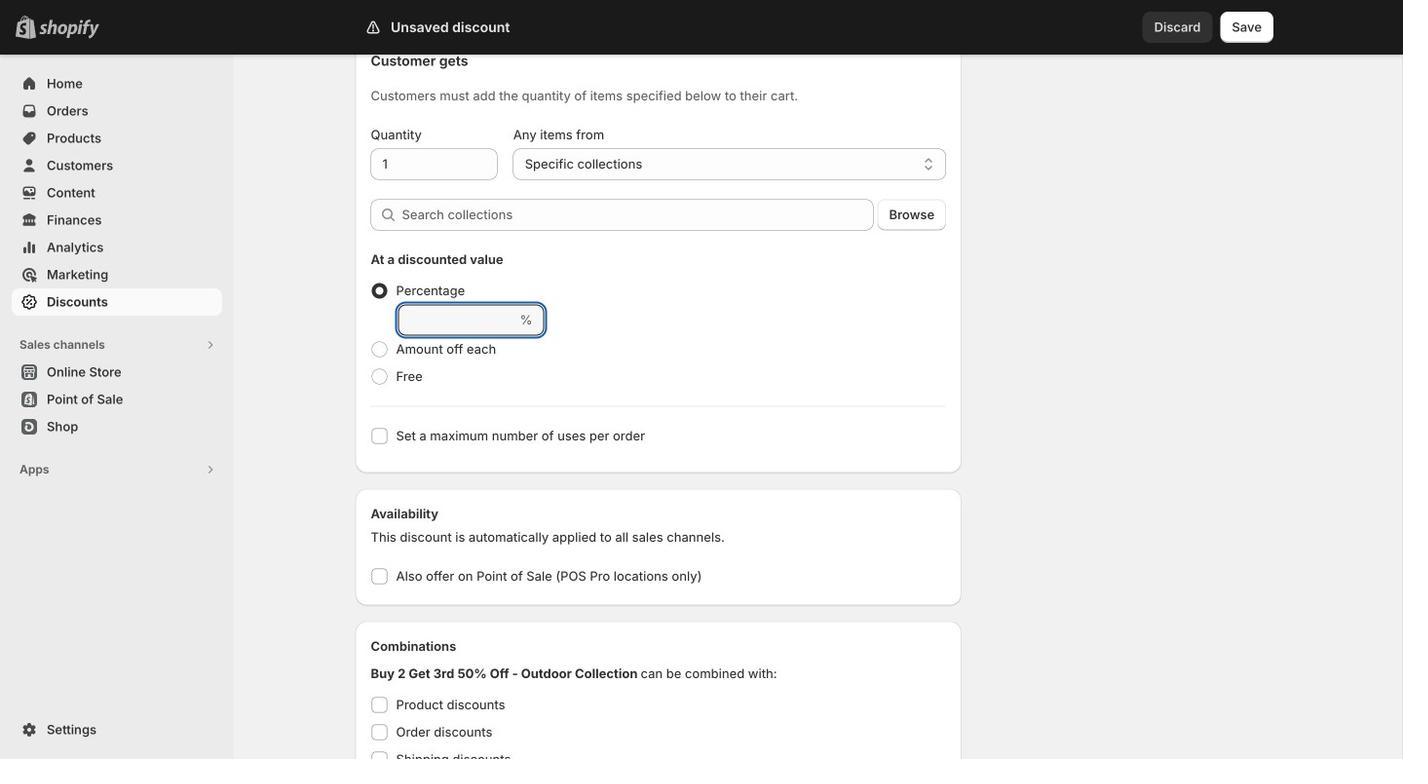 Task type: vqa. For each thing, say whether or not it's contained in the screenshot.
Online corresponding to 0
no



Task type: locate. For each thing, give the bounding box(es) containing it.
None text field
[[371, 149, 498, 180]]

Search collections text field
[[402, 199, 874, 230]]

shopify image
[[39, 19, 99, 39]]

None text field
[[398, 305, 516, 336]]



